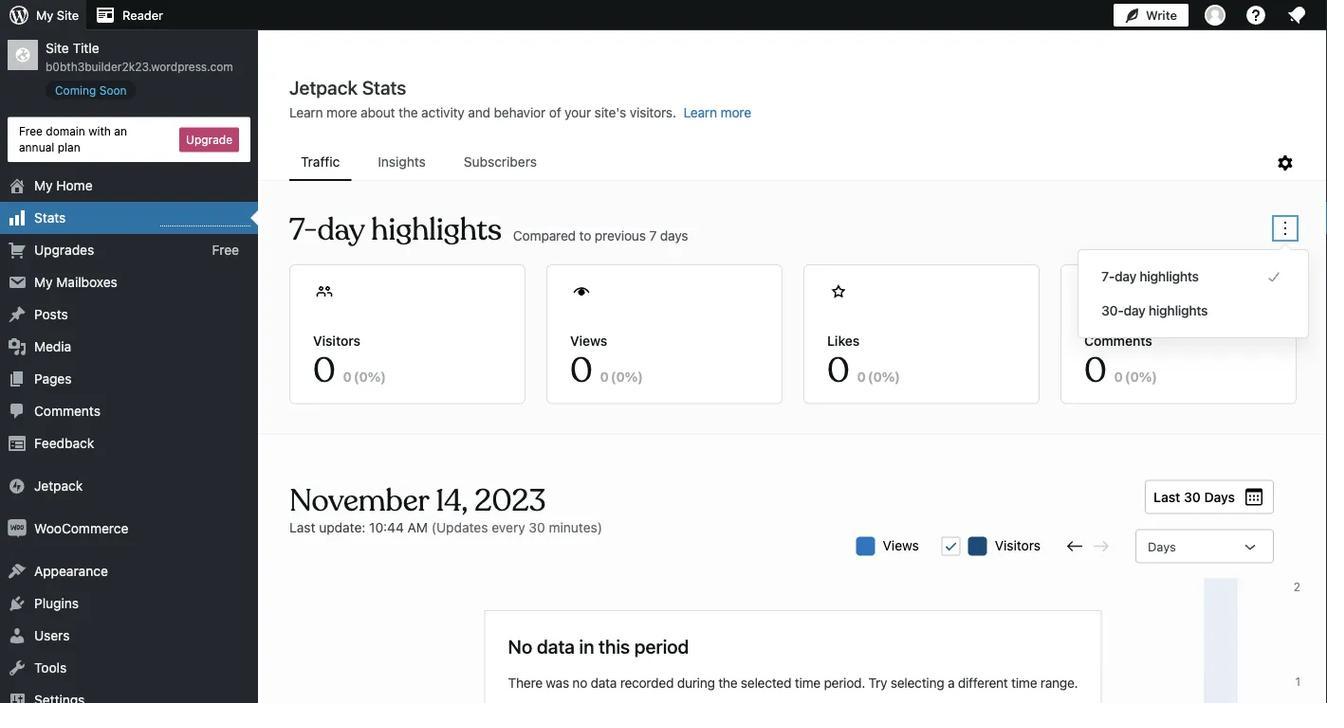 Task type: locate. For each thing, give the bounding box(es) containing it.
there
[[508, 676, 542, 692]]

4 ( from the left
[[1125, 369, 1130, 385]]

jetpack stats main content
[[259, 75, 1327, 704]]

30 right every
[[529, 520, 545, 535]]

( inside likes 0 0 ( 0 %)
[[868, 369, 873, 385]]

menu containing traffic
[[289, 145, 1274, 181]]

1 horizontal spatial days
[[1204, 489, 1235, 505]]

coming soon
[[55, 83, 127, 97]]

0 horizontal spatial 7-day highlights
[[289, 211, 502, 249]]

1 horizontal spatial visitors
[[995, 538, 1041, 554]]

days
[[1204, 489, 1235, 505], [1148, 540, 1176, 554]]

comments down "30-"
[[1084, 333, 1152, 349]]

1 vertical spatial comments
[[34, 404, 100, 419]]

traffic
[[301, 154, 340, 170]]

0 vertical spatial my
[[36, 8, 53, 22]]

( inside the views 0 0 ( 0 %)
[[611, 369, 616, 385]]

tools link
[[0, 653, 258, 685]]

my up posts
[[34, 275, 53, 290]]

days inside days dropdown button
[[1148, 540, 1176, 554]]

1 vertical spatial days
[[1148, 540, 1176, 554]]

1 horizontal spatial 7-
[[1101, 269, 1115, 285]]

free for free
[[212, 242, 239, 258]]

highlights down "insights" "link"
[[371, 211, 502, 249]]

time left period.
[[795, 676, 820, 692]]

1 horizontal spatial views
[[883, 538, 919, 554]]

2 vertical spatial day
[[1124, 303, 1145, 319]]

visitors inside visitors 0 0 ( 0 %)
[[313, 333, 361, 349]]

day inside button
[[1115, 269, 1136, 285]]

2 ( from the left
[[611, 369, 616, 385]]

0 vertical spatial 7-day highlights
[[289, 211, 502, 249]]

appearance
[[34, 564, 108, 580]]

1 horizontal spatial 30
[[1184, 489, 1201, 505]]

1 horizontal spatial the
[[718, 676, 737, 692]]

my left reader link
[[36, 8, 53, 22]]

7
[[649, 228, 657, 243]]

range.
[[1040, 676, 1078, 692]]

visitors.
[[630, 105, 676, 120]]

menu inside the jetpack stats main content
[[289, 145, 1274, 181]]

last left update:
[[289, 520, 315, 535]]

selecting
[[891, 676, 944, 692]]

%) inside the views 0 0 ( 0 %)
[[625, 369, 643, 385]]

1 ( from the left
[[354, 369, 359, 385]]

with
[[88, 125, 111, 138]]

views
[[570, 333, 607, 349], [883, 538, 919, 554]]

my mailboxes link
[[0, 267, 258, 299]]

0 vertical spatial 7-
[[289, 211, 317, 249]]

0 vertical spatial day
[[317, 211, 364, 249]]

day for 30-day highlights button
[[1124, 303, 1145, 319]]

days button
[[1135, 530, 1274, 564]]

users link
[[0, 620, 258, 653]]

free for free domain with an annual plan
[[19, 125, 43, 138]]

2 %) from the left
[[625, 369, 643, 385]]

%) for visitors 0 0 ( 0 %)
[[368, 369, 386, 385]]

and
[[468, 105, 490, 120]]

0 vertical spatial visitors
[[313, 333, 361, 349]]

comments for comments 0 0 ( 0 %)
[[1084, 333, 1152, 349]]

day inside the jetpack stats main content
[[317, 211, 364, 249]]

subscribers link
[[452, 145, 548, 179]]

data
[[537, 636, 575, 658], [591, 676, 617, 692]]

1 horizontal spatial 7-day highlights
[[1101, 269, 1199, 285]]

day up "30-"
[[1115, 269, 1136, 285]]

0 vertical spatial img image
[[8, 477, 27, 496]]

site up "title"
[[57, 8, 79, 22]]

7-day highlights down "insights" "link"
[[289, 211, 502, 249]]

1 vertical spatial img image
[[8, 520, 27, 539]]

highlights inside button
[[1140, 269, 1199, 285]]

( inside visitors 0 0 ( 0 %)
[[354, 369, 359, 385]]

days down "last 30 days"
[[1148, 540, 1176, 554]]

1 vertical spatial 30
[[529, 520, 545, 535]]

None checkbox
[[942, 537, 961, 556]]

0 vertical spatial the
[[399, 105, 418, 120]]

0 vertical spatial comments
[[1084, 333, 1152, 349]]

0 horizontal spatial free
[[19, 125, 43, 138]]

2
[[1294, 581, 1301, 594]]

free up annual plan
[[19, 125, 43, 138]]

last
[[1154, 489, 1180, 505], [289, 520, 315, 535]]

0 horizontal spatial data
[[537, 636, 575, 658]]

7-day highlights inside 7-day highlights button
[[1101, 269, 1199, 285]]

posts link
[[0, 299, 258, 331]]

the
[[399, 105, 418, 120], [718, 676, 737, 692]]

0 vertical spatial data
[[537, 636, 575, 658]]

time left range.
[[1011, 676, 1037, 692]]

7-day highlights
[[289, 211, 502, 249], [1101, 269, 1199, 285]]

free domain with an annual plan
[[19, 125, 127, 154]]

0 horizontal spatial last
[[289, 520, 315, 535]]

0 horizontal spatial views
[[570, 333, 607, 349]]

1 vertical spatial day
[[1115, 269, 1136, 285]]

views 0 0 ( 0 %)
[[570, 333, 643, 393]]

0 vertical spatial last
[[1154, 489, 1180, 505]]

0 vertical spatial free
[[19, 125, 43, 138]]

jetpack
[[34, 479, 83, 494]]

%) for likes 0 0 ( 0 %)
[[882, 369, 900, 385]]

1 vertical spatial site
[[46, 40, 69, 56]]

the right during
[[718, 676, 737, 692]]

days up days dropdown button
[[1204, 489, 1235, 505]]

img image inside the woocommerce link
[[8, 520, 27, 539]]

0 horizontal spatial 30
[[529, 520, 545, 535]]

last 30 days
[[1154, 489, 1235, 505]]

1 horizontal spatial last
[[1154, 489, 1180, 505]]

comments up feedback
[[34, 404, 100, 419]]

img image
[[8, 477, 27, 496], [8, 520, 27, 539]]

1 %) from the left
[[368, 369, 386, 385]]

activity
[[421, 105, 465, 120]]

none checkbox inside the jetpack stats main content
[[942, 537, 961, 556]]

1 vertical spatial visitors
[[995, 538, 1041, 554]]

( for views 0 0 ( 0 %)
[[611, 369, 616, 385]]

30 inside last 30 days button
[[1184, 489, 1201, 505]]

my profile image
[[1205, 5, 1226, 26]]

0 vertical spatial highlights
[[371, 211, 502, 249]]

free down highest hourly views 0 image
[[212, 242, 239, 258]]

november 14, 2023 last update: 10:44 am (updates every 30 minutes)
[[289, 482, 602, 535]]

7- inside button
[[1101, 269, 1115, 285]]

1 vertical spatial data
[[591, 676, 617, 692]]

day for 7-day highlights button
[[1115, 269, 1136, 285]]

november
[[289, 482, 429, 520]]

site left "title"
[[46, 40, 69, 56]]

0 horizontal spatial visitors
[[313, 333, 361, 349]]

my inside my home link
[[34, 178, 53, 194]]

0 horizontal spatial comments
[[34, 404, 100, 419]]

no data in this period
[[508, 636, 689, 658]]

0 horizontal spatial 7-
[[289, 211, 317, 249]]

highlights inside button
[[1149, 303, 1208, 319]]

views inside the views 0 0 ( 0 %)
[[570, 333, 607, 349]]

comments for comments
[[34, 404, 100, 419]]

upgrade button
[[179, 127, 239, 152]]

img image left jetpack
[[8, 477, 27, 496]]

2 vertical spatial highlights
[[1149, 303, 1208, 319]]

( for comments 0 0 ( 0 %)
[[1125, 369, 1130, 385]]

1 horizontal spatial free
[[212, 242, 239, 258]]

0 vertical spatial 30
[[1184, 489, 1201, 505]]

jetpack link
[[0, 471, 258, 503]]

no
[[508, 636, 532, 658]]

%) inside likes 0 0 ( 0 %)
[[882, 369, 900, 385]]

comments
[[1084, 333, 1152, 349], [34, 404, 100, 419]]

img image inside jetpack link
[[8, 477, 27, 496]]

30-day highlights button
[[1101, 300, 1285, 323]]

7-day highlights up 30-day highlights
[[1101, 269, 1199, 285]]

1 vertical spatial free
[[212, 242, 239, 258]]

30 up days dropdown button
[[1184, 489, 1201, 505]]

my site
[[36, 8, 79, 22]]

your
[[565, 105, 591, 120]]

4 %) from the left
[[1139, 369, 1157, 385]]

3 %) from the left
[[882, 369, 900, 385]]

site
[[57, 8, 79, 22], [46, 40, 69, 56]]

more
[[326, 105, 357, 120]]

1 vertical spatial the
[[718, 676, 737, 692]]

media link
[[0, 331, 258, 363]]

try
[[869, 676, 887, 692]]

1 vertical spatial views
[[883, 538, 919, 554]]

my home
[[34, 178, 93, 194]]

my mailboxes
[[34, 275, 117, 290]]

highlights inside the jetpack stats main content
[[371, 211, 502, 249]]

0 horizontal spatial the
[[399, 105, 418, 120]]

7- up "30-"
[[1101, 269, 1115, 285]]

img image left woocommerce
[[8, 520, 27, 539]]

0 vertical spatial views
[[570, 333, 607, 349]]

30 inside november 14, 2023 last update: 10:44 am (updates every 30 minutes)
[[529, 520, 545, 535]]

tooltip
[[1068, 240, 1309, 339]]

0 horizontal spatial time
[[795, 676, 820, 692]]

day up the "comments 0 0 ( 0 %)" at right
[[1124, 303, 1145, 319]]

1 vertical spatial 7-
[[1101, 269, 1115, 285]]

to
[[579, 228, 591, 243]]

learn
[[289, 105, 323, 120]]

3 ( from the left
[[868, 369, 873, 385]]

highlights down 7-day highlights button
[[1149, 303, 1208, 319]]

comments inside the "comments 0 0 ( 0 %)"
[[1084, 333, 1152, 349]]

last up days dropdown button
[[1154, 489, 1180, 505]]

1 vertical spatial highlights
[[1140, 269, 1199, 285]]

1 vertical spatial 7-day highlights
[[1101, 269, 1199, 285]]

7- down traffic link
[[289, 211, 317, 249]]

days inside last 30 days button
[[1204, 489, 1235, 505]]

2 vertical spatial my
[[34, 275, 53, 290]]

1 horizontal spatial time
[[1011, 676, 1037, 692]]

1 time from the left
[[795, 676, 820, 692]]

%) for comments 0 0 ( 0 %)
[[1139, 369, 1157, 385]]

2 time from the left
[[1011, 676, 1037, 692]]

menu
[[289, 145, 1274, 181]]

reader
[[122, 8, 163, 22]]

jetpack stats
[[289, 76, 406, 98]]

1 img image from the top
[[8, 477, 27, 496]]

my
[[36, 8, 53, 22], [34, 178, 53, 194], [34, 275, 53, 290]]

2 img image from the top
[[8, 520, 27, 539]]

1 horizontal spatial comments
[[1084, 333, 1152, 349]]

the right about
[[399, 105, 418, 120]]

my inside my mailboxes link
[[34, 275, 53, 290]]

0 vertical spatial days
[[1204, 489, 1235, 505]]

time
[[795, 676, 820, 692], [1011, 676, 1037, 692]]

data left in
[[537, 636, 575, 658]]

my left home
[[34, 178, 53, 194]]

free inside free domain with an annual plan
[[19, 125, 43, 138]]

soon
[[99, 83, 127, 97]]

the inside jetpack stats learn more about the activity and behavior of your site's visitors. learn more
[[399, 105, 418, 120]]

my for my home
[[34, 178, 53, 194]]

0 horizontal spatial days
[[1148, 540, 1176, 554]]

1 vertical spatial my
[[34, 178, 53, 194]]

( inside the "comments 0 0 ( 0 %)"
[[1125, 369, 1130, 385]]

upgrade
[[186, 133, 232, 146]]

help image
[[1245, 4, 1267, 27]]

free
[[19, 125, 43, 138], [212, 242, 239, 258]]

site inside site title b0bth3builder2k23.wordpress.com
[[46, 40, 69, 56]]

%) inside the "comments 0 0 ( 0 %)"
[[1139, 369, 1157, 385]]

day inside button
[[1124, 303, 1145, 319]]

day down traffic link
[[317, 211, 364, 249]]

likes
[[827, 333, 860, 349]]

highlights up 30-day highlights
[[1140, 269, 1199, 285]]

1 vertical spatial last
[[289, 520, 315, 535]]

reader link
[[86, 0, 171, 30]]

data right no
[[591, 676, 617, 692]]

%) inside visitors 0 0 ( 0 %)
[[368, 369, 386, 385]]



Task type: describe. For each thing, give the bounding box(es) containing it.
(updates
[[431, 520, 488, 535]]

selected
[[741, 676, 791, 692]]

learn more
[[683, 105, 751, 120]]

100,000
[[1257, 581, 1301, 594]]

my for my mailboxes
[[34, 275, 53, 290]]

recorded
[[620, 676, 674, 692]]

home
[[56, 178, 93, 194]]

( for likes 0 0 ( 0 %)
[[868, 369, 873, 385]]

during
[[677, 676, 715, 692]]

feedback
[[34, 436, 94, 452]]

media
[[34, 339, 71, 355]]

coming
[[55, 83, 96, 97]]

woocommerce link
[[0, 513, 258, 546]]

no
[[572, 676, 587, 692]]

write
[[1146, 8, 1177, 22]]

site's
[[594, 105, 626, 120]]

minutes)
[[549, 520, 602, 535]]

last inside button
[[1154, 489, 1180, 505]]

traffic link
[[289, 145, 351, 179]]

every
[[492, 520, 525, 535]]

pages
[[34, 371, 72, 387]]

tooltip containing 7-day highlights
[[1068, 240, 1309, 339]]

30-
[[1101, 303, 1124, 319]]

my home link
[[0, 170, 258, 202]]

0 vertical spatial site
[[57, 8, 79, 22]]

am
[[408, 520, 428, 535]]

1 horizontal spatial data
[[591, 676, 617, 692]]

10:44
[[369, 520, 404, 535]]

likes 0 0 ( 0 %)
[[827, 333, 900, 393]]

mailboxes
[[56, 275, 117, 290]]

this
[[599, 636, 630, 658]]

days
[[660, 228, 688, 243]]

my site link
[[0, 0, 86, 30]]

highlights for 30-day highlights button
[[1149, 303, 1208, 319]]

img image for woocommerce
[[8, 520, 27, 539]]

jetpack stats learn more about the activity and behavior of your site's visitors. learn more
[[289, 76, 751, 120]]

views for views
[[883, 538, 919, 554]]

annual plan
[[19, 141, 80, 154]]

a
[[948, 676, 955, 692]]

highest hourly views 0 image
[[160, 214, 250, 227]]

period
[[634, 636, 689, 658]]

compared
[[513, 228, 576, 243]]

domain
[[46, 125, 85, 138]]

%) for views 0 0 ( 0 %)
[[625, 369, 643, 385]]

visitors for visitors
[[995, 538, 1041, 554]]

img image for jetpack
[[8, 477, 27, 496]]

about
[[361, 105, 395, 120]]

2023
[[475, 482, 546, 520]]

manage your notifications image
[[1285, 4, 1308, 27]]

there was no data recorded during the selected time period. try selecting a different time range.
[[508, 676, 1078, 692]]

last inside november 14, 2023 last update: 10:44 am (updates every 30 minutes)
[[289, 520, 315, 535]]

compared to previous 7 days
[[513, 228, 688, 243]]

100,000 2 1
[[1257, 581, 1301, 689]]

write link
[[1114, 0, 1189, 30]]

stats
[[34, 210, 66, 226]]

7-day highlights button
[[1101, 266, 1285, 288]]

feedback link
[[0, 428, 258, 460]]

pages link
[[0, 363, 258, 396]]

site title b0bth3builder2k23.wordpress.com
[[46, 40, 233, 73]]

users
[[34, 629, 70, 644]]

upgrades
[[34, 242, 94, 258]]

plugins link
[[0, 588, 258, 620]]

comments 0 0 ( 0 %)
[[1084, 333, 1157, 393]]

highlights for 7-day highlights button
[[1140, 269, 1199, 285]]

1
[[1295, 676, 1301, 689]]

comments link
[[0, 396, 258, 428]]

7-day highlights inside the jetpack stats main content
[[289, 211, 502, 249]]

insights link
[[366, 145, 437, 179]]

previous
[[595, 228, 646, 243]]

visitors for visitors 0 0 ( 0 %)
[[313, 333, 361, 349]]

woocommerce
[[34, 521, 128, 537]]

( for visitors 0 0 ( 0 %)
[[354, 369, 359, 385]]

subscribers
[[464, 154, 537, 170]]

appearance link
[[0, 556, 258, 588]]

different
[[958, 676, 1008, 692]]

in
[[579, 636, 594, 658]]

views for views 0 0 ( 0 %)
[[570, 333, 607, 349]]

insights
[[378, 154, 426, 170]]

7- inside the jetpack stats main content
[[289, 211, 317, 249]]

behavior
[[494, 105, 546, 120]]

visitors 0 0 ( 0 %)
[[313, 333, 386, 393]]

30-day highlights
[[1101, 303, 1208, 319]]

update:
[[319, 520, 366, 535]]

b0bth3builder2k23.wordpress.com
[[46, 60, 233, 73]]

title
[[73, 40, 99, 56]]

stats link
[[0, 202, 258, 234]]

my for my site
[[36, 8, 53, 22]]

posts
[[34, 307, 68, 323]]

period.
[[824, 676, 865, 692]]

an
[[114, 125, 127, 138]]

plugins
[[34, 596, 79, 612]]

of
[[549, 105, 561, 120]]



Task type: vqa. For each thing, say whether or not it's contained in the screenshot.
topmost "last"
yes



